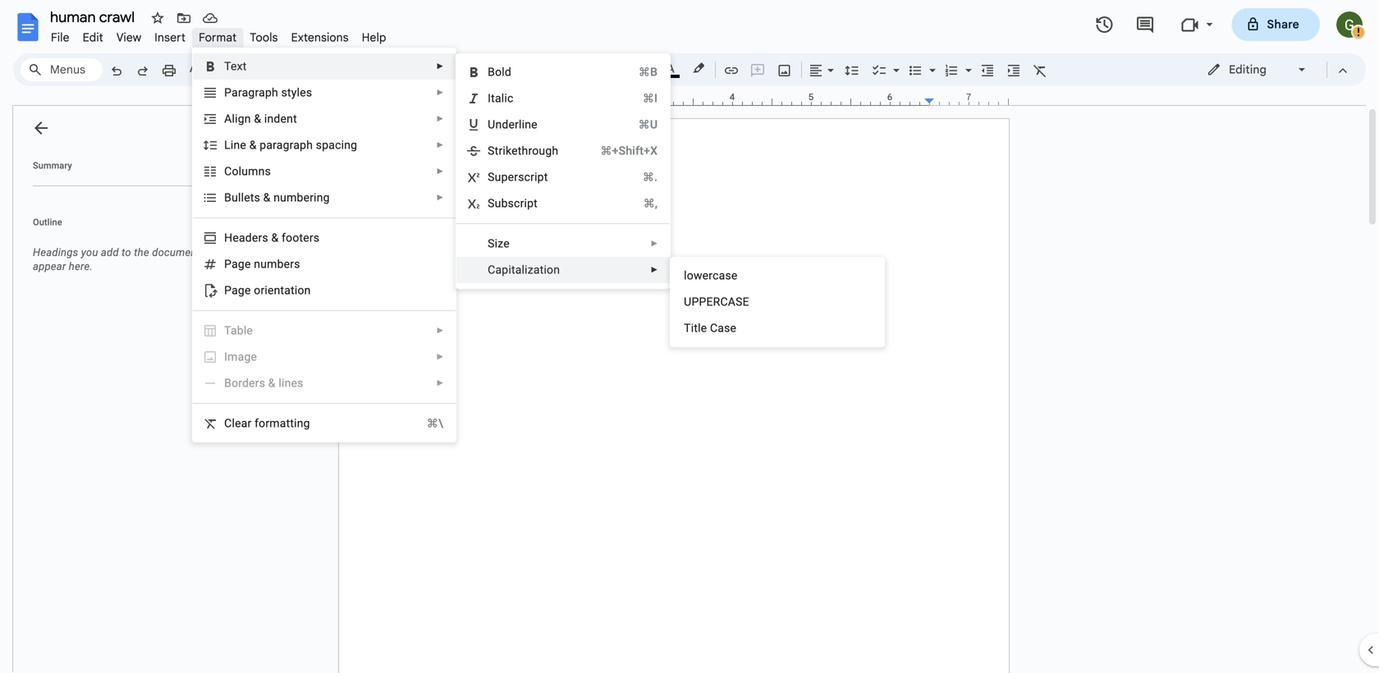 Task type: locate. For each thing, give the bounding box(es) containing it.
& right eaders
[[271, 231, 279, 245]]

⌘\
[[427, 417, 443, 430]]

► inside borders & lines menu item
[[436, 378, 444, 388]]

orientation
[[254, 284, 311, 297]]

text
[[224, 60, 247, 73]]

footers
[[282, 231, 320, 245]]

borders & lines menu item
[[193, 370, 456, 397]]

align & indent a element
[[224, 112, 302, 126]]

spacing
[[316, 138, 357, 152]]

page left 'u'
[[224, 257, 251, 271]]

n for u
[[254, 257, 260, 271]]

owercase
[[687, 269, 738, 282]]

c
[[224, 417, 232, 430]]

old
[[495, 65, 511, 79]]

colum n s
[[224, 165, 271, 178]]

t
[[250, 191, 254, 204]]

paragraph
[[260, 138, 313, 152]]

⌘+shift+x element
[[581, 143, 658, 159]]

1 page from the top
[[224, 257, 251, 271]]

1 horizontal spatial s
[[265, 165, 271, 178]]

menu item
[[193, 344, 456, 370]]

clear formatting c element
[[224, 417, 315, 430]]

1 horizontal spatial u
[[684, 295, 692, 309]]

& right ine
[[249, 138, 257, 152]]

►
[[436, 62, 444, 71], [436, 88, 444, 97], [436, 114, 444, 124], [436, 140, 444, 150], [436, 167, 444, 176], [436, 193, 444, 202], [650, 239, 659, 248], [650, 265, 659, 275], [436, 326, 444, 335], [436, 352, 444, 362], [436, 378, 444, 388]]

stri k ethrough
[[488, 144, 558, 158]]

insert
[[155, 30, 186, 45]]

⌘b element
[[619, 64, 658, 80]]

paragraph styles p element
[[224, 86, 317, 99]]

table menu item
[[193, 318, 456, 344]]

& right t
[[263, 191, 271, 204]]

s uperscript
[[488, 170, 548, 184]]

⌘b
[[639, 65, 658, 79]]

u ppercase
[[684, 295, 749, 309]]

1 vertical spatial page
[[224, 284, 251, 297]]

t itle case
[[684, 321, 736, 335]]

page orientation
[[224, 284, 311, 297]]

► for "table 2" element
[[436, 326, 444, 335]]

2 page from the top
[[224, 284, 251, 297]]

tools menu item
[[243, 28, 285, 47]]

headings you add to the document will appear here.
[[33, 246, 219, 273]]

format
[[199, 30, 237, 45]]

& for eaders
[[271, 231, 279, 245]]

i
[[488, 92, 491, 105], [224, 350, 228, 364]]

page for page n u mbers
[[224, 257, 251, 271]]

capitalization
[[488, 263, 560, 277]]

0 horizontal spatial s
[[254, 191, 260, 204]]

menu bar inside menu bar banner
[[44, 21, 393, 48]]

i down b
[[488, 92, 491, 105]]

insert image image
[[775, 58, 794, 81]]

ine
[[231, 138, 246, 152]]

text color image
[[662, 58, 680, 78]]

& left lines
[[268, 376, 276, 390]]

i for m
[[224, 350, 228, 364]]

u up 'stri'
[[488, 118, 495, 131]]

page
[[224, 257, 251, 271], [224, 284, 251, 297]]

help menu item
[[355, 28, 393, 47]]

0 vertical spatial s
[[265, 165, 271, 178]]

1 horizontal spatial i
[[488, 92, 491, 105]]

0 vertical spatial page
[[224, 257, 251, 271]]

s right bulle at the top of page
[[254, 191, 260, 204]]

appear
[[33, 260, 66, 273]]

c lear formatting
[[224, 417, 310, 430]]

0 vertical spatial n
[[258, 165, 265, 178]]

l
[[684, 269, 687, 282]]

size
[[488, 237, 510, 250]]

extensions menu item
[[285, 28, 355, 47]]

u up t
[[684, 295, 692, 309]]

page numbers u element
[[224, 257, 305, 271]]

s for n
[[265, 165, 271, 178]]

to
[[122, 246, 131, 259]]

colum
[[224, 165, 258, 178]]

ppercase
[[692, 295, 749, 309]]

► inside 'table' menu item
[[436, 326, 444, 335]]

ipt
[[524, 197, 538, 210]]

image m element
[[224, 350, 262, 364]]

i left 'age'
[[224, 350, 228, 364]]

uperscript
[[495, 170, 548, 184]]

& for lign
[[254, 112, 261, 126]]

page down page n u mbers in the top of the page
[[224, 284, 251, 297]]

u nderline
[[488, 118, 538, 131]]

⌘backslash element
[[407, 415, 443, 432]]

subsc
[[488, 197, 520, 210]]

u for ppercase
[[684, 295, 692, 309]]

help
[[362, 30, 386, 45]]

n
[[258, 165, 265, 178], [254, 257, 260, 271]]

0 horizontal spatial i
[[224, 350, 228, 364]]

1 vertical spatial i
[[224, 350, 228, 364]]

i for talic
[[488, 92, 491, 105]]

0 vertical spatial i
[[488, 92, 491, 105]]

& right lign at top left
[[254, 112, 261, 126]]

application containing share
[[0, 0, 1379, 673]]

application
[[0, 0, 1379, 673]]

► for text s element
[[436, 62, 444, 71]]

menu bar containing file
[[44, 21, 393, 48]]

1 vertical spatial n
[[254, 257, 260, 271]]

u for nderline
[[488, 118, 495, 131]]

r
[[520, 197, 524, 210]]

menu
[[192, 48, 457, 442], [456, 53, 671, 289], [670, 257, 885, 347]]

will
[[203, 246, 219, 259]]

⌘i element
[[623, 90, 658, 107]]

& inside menu item
[[268, 376, 276, 390]]

u
[[488, 118, 495, 131], [684, 295, 692, 309]]

s
[[488, 170, 495, 184]]

0 vertical spatial u
[[488, 118, 495, 131]]

► for paragraph styles p element
[[436, 88, 444, 97]]

page n u mbers
[[224, 257, 300, 271]]

&
[[254, 112, 261, 126], [249, 138, 257, 152], [263, 191, 271, 204], [271, 231, 279, 245], [268, 376, 276, 390]]

mbers
[[267, 257, 300, 271]]

n left mbers
[[254, 257, 260, 271]]

s
[[265, 165, 271, 178], [254, 191, 260, 204]]

n up bulle t s & numbering
[[258, 165, 265, 178]]

1 vertical spatial u
[[684, 295, 692, 309]]

line & paragraph spacing image
[[843, 58, 862, 81]]

1 vertical spatial s
[[254, 191, 260, 204]]

italic i element
[[488, 92, 518, 105]]

menu containing l
[[670, 257, 885, 347]]

menu bar
[[44, 21, 393, 48]]

b
[[488, 65, 495, 79]]

you
[[81, 246, 98, 259]]

underline u element
[[488, 118, 542, 131]]

borders & lines
[[224, 376, 303, 390]]

s right the colum at the left
[[265, 165, 271, 178]]

0 horizontal spatial u
[[488, 118, 495, 131]]

the
[[134, 246, 149, 259]]

t
[[684, 321, 691, 335]]

uppercase u element
[[684, 295, 754, 309]]

document
[[152, 246, 200, 259]]

format menu item
[[192, 28, 243, 47]]

size o element
[[488, 237, 515, 250]]

i inside menu item
[[224, 350, 228, 364]]

bulle
[[224, 191, 250, 204]]



Task type: vqa. For each thing, say whether or not it's contained in the screenshot.
orders
no



Task type: describe. For each thing, give the bounding box(es) containing it.
indent
[[264, 112, 297, 126]]

line & paragraph spacing l element
[[224, 138, 362, 152]]

borders & lines q element
[[224, 376, 308, 390]]

case
[[710, 321, 736, 335]]

outline heading
[[13, 216, 236, 239]]

columns n element
[[224, 165, 276, 178]]

l
[[224, 138, 231, 152]]

nderline
[[495, 118, 538, 131]]

⌘comma element
[[624, 195, 658, 212]]

editing
[[1229, 62, 1267, 77]]

view
[[116, 30, 141, 45]]

i m age
[[224, 350, 257, 364]]

lowercase l element
[[684, 269, 743, 282]]

h
[[224, 231, 233, 245]]

strikethrough k element
[[488, 144, 563, 158]]

table 2 element
[[224, 324, 258, 337]]

► for line & paragraph spacing l element
[[436, 140, 444, 150]]

numbering
[[274, 191, 330, 204]]

menu bar banner
[[0, 0, 1379, 673]]

here.
[[69, 260, 93, 273]]

borders
[[224, 376, 265, 390]]

formatting
[[255, 417, 310, 430]]

h eaders & footers
[[224, 231, 320, 245]]

► for borders & lines q element
[[436, 378, 444, 388]]

l ine & paragraph spacing
[[224, 138, 357, 152]]

⌘,
[[643, 197, 658, 210]]

a
[[224, 112, 232, 126]]

text s element
[[224, 60, 252, 73]]

menu containing b
[[456, 53, 671, 289]]

view menu item
[[110, 28, 148, 47]]

lines
[[279, 376, 303, 390]]

styles
[[281, 86, 312, 99]]

mode and view toolbar
[[1194, 53, 1356, 86]]

Star checkbox
[[146, 7, 169, 30]]

itle
[[691, 321, 707, 335]]

lear
[[232, 417, 252, 430]]

k
[[506, 144, 512, 158]]

eaders
[[233, 231, 268, 245]]

bulle t s & numbering
[[224, 191, 330, 204]]

page orientation 3 element
[[224, 284, 316, 297]]

talic
[[491, 92, 513, 105]]

stri
[[488, 144, 506, 158]]

► for bullets & numbering t "element"
[[436, 193, 444, 202]]

subsc r ipt
[[488, 197, 538, 210]]

► for columns n element
[[436, 167, 444, 176]]

Rename text field
[[44, 7, 144, 26]]

► for align & indent a element
[[436, 114, 444, 124]]

aragraph
[[232, 86, 278, 99]]

p
[[224, 86, 232, 99]]

share button
[[1232, 8, 1320, 41]]

⌘i
[[643, 92, 658, 105]]

⌘u
[[638, 118, 658, 131]]

edit
[[83, 30, 103, 45]]

subscript r element
[[488, 197, 543, 210]]

headings
[[33, 246, 78, 259]]

bullets & numbering t element
[[224, 191, 335, 204]]

► for image m element
[[436, 352, 444, 362]]

tools
[[250, 30, 278, 45]]

& for ine
[[249, 138, 257, 152]]

Menus field
[[21, 58, 103, 81]]

insert menu item
[[148, 28, 192, 47]]

m
[[228, 350, 238, 364]]

⌘.
[[643, 170, 658, 184]]

outline
[[33, 217, 62, 227]]

summary
[[33, 160, 72, 171]]

editing button
[[1195, 57, 1319, 82]]

extensions
[[291, 30, 349, 45]]

share
[[1267, 17, 1300, 32]]

table
[[224, 324, 253, 337]]

summary heading
[[33, 159, 72, 172]]

lign
[[232, 112, 251, 126]]

page for page orientation
[[224, 284, 251, 297]]

right margin image
[[925, 93, 1008, 105]]

title case t element
[[684, 321, 741, 335]]

ethrough
[[512, 144, 558, 158]]

superscript s element
[[488, 170, 553, 184]]

s for t
[[254, 191, 260, 204]]

menu containing text
[[192, 48, 457, 442]]

p aragraph styles
[[224, 86, 312, 99]]

bold b element
[[488, 65, 516, 79]]

⌘period element
[[623, 169, 658, 186]]

file menu item
[[44, 28, 76, 47]]

headers & footers h element
[[224, 231, 324, 245]]

menu item containing i
[[193, 344, 456, 370]]

add
[[101, 246, 119, 259]]

file
[[51, 30, 69, 45]]

highlight color image
[[690, 58, 708, 78]]

edit menu item
[[76, 28, 110, 47]]

⌘+shift+x
[[600, 144, 658, 158]]

age
[[238, 350, 257, 364]]

u
[[260, 257, 267, 271]]

b old
[[488, 65, 511, 79]]

⌘u element
[[619, 117, 658, 133]]

capitalization 1 element
[[488, 263, 565, 277]]

main toolbar
[[102, 0, 1053, 428]]

n for s
[[258, 165, 265, 178]]

document outline element
[[13, 106, 236, 673]]

l owercase
[[684, 269, 738, 282]]

i talic
[[488, 92, 513, 105]]

a lign & indent
[[224, 112, 297, 126]]



